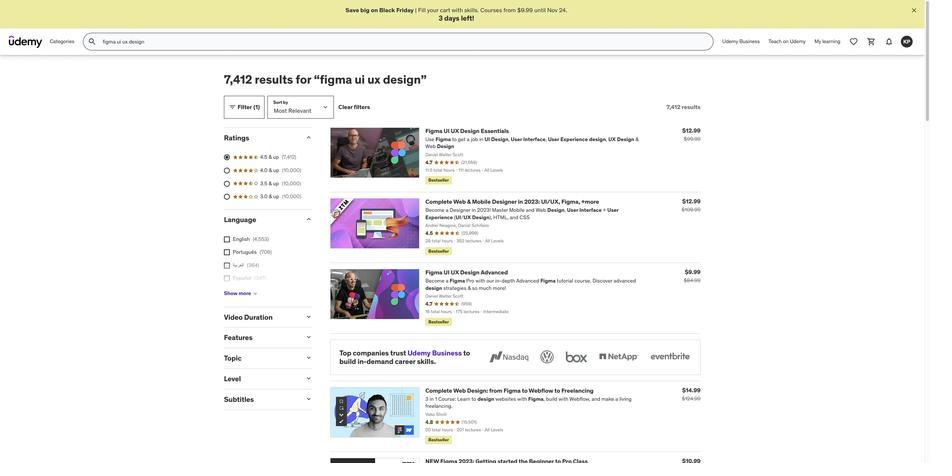 Task type: vqa. For each thing, say whether or not it's contained in the screenshot.
the left Programming
no



Task type: describe. For each thing, give the bounding box(es) containing it.
skills. inside "to build in-demand career skills."
[[417, 358, 436, 366]]

2 vertical spatial figma
[[504, 387, 521, 395]]

$12.99 for figma ui ux design essentials
[[682, 127, 701, 134]]

complete for complete web design: from figma to webflow to freelancing
[[425, 387, 452, 395]]

design for essentials
[[460, 127, 480, 135]]

figma for figma ui ux design essentials
[[425, 127, 443, 135]]

& for 3.0
[[269, 193, 272, 200]]

to build in-demand career skills.
[[340, 349, 470, 366]]

(10,000) for 3.0 & up (10,000)
[[282, 193, 301, 200]]

$12.99 $99.99
[[682, 127, 701, 142]]

language button
[[224, 215, 299, 224]]

& for 4.0
[[269, 167, 272, 174]]

$9.99 inside $9.99 $84.99
[[685, 269, 701, 276]]

until
[[534, 6, 546, 14]]

skills. inside save big on black friday | fill your cart with skills. courses from $9.99 until nov 24. 3 days left!
[[464, 6, 479, 14]]

$14.99
[[682, 387, 701, 394]]

language
[[224, 215, 256, 224]]

mobile
[[472, 198, 491, 205]]

xsmall image for español
[[224, 276, 230, 282]]

video
[[224, 313, 243, 322]]

shopping cart with 0 items image
[[867, 37, 876, 46]]

xsmall image inside show more button
[[253, 291, 258, 297]]

top
[[340, 349, 351, 358]]

close image
[[911, 7, 918, 14]]

nov
[[547, 6, 558, 14]]

design"
[[383, 72, 427, 87]]

subtitles
[[224, 395, 254, 404]]

notifications image
[[885, 37, 894, 46]]

cart
[[440, 6, 450, 14]]

clear filters button
[[338, 96, 370, 119]]

up for 3.0 & up
[[273, 193, 279, 200]]

save
[[346, 6, 359, 14]]

nasdaq image
[[488, 349, 530, 366]]

1 vertical spatial business
[[432, 349, 462, 358]]

teach on udemy
[[769, 38, 806, 45]]

up for 3.5 & up
[[273, 180, 279, 187]]

complete web design: from figma to webflow to freelancing link
[[425, 387, 594, 395]]

save big on black friday | fill your cart with skills. courses from $9.99 until nov 24. 3 days left!
[[346, 6, 567, 23]]

complete web design: from figma to webflow to freelancing
[[425, 387, 594, 395]]

my learning link
[[810, 33, 845, 51]]

companies
[[353, 349, 389, 358]]

complete web & mobile designer in 2023: ui/ux, figma, +more link
[[425, 198, 599, 205]]

to inside "to build in-demand career skills."
[[463, 349, 470, 358]]

eventbrite image
[[649, 349, 692, 366]]

24.
[[559, 6, 567, 14]]

1 vertical spatial on
[[783, 38, 789, 45]]

subtitles button
[[224, 395, 299, 404]]

english
[[233, 236, 250, 243]]

|
[[415, 6, 417, 14]]

in
[[518, 198, 523, 205]]

7,412 results for "figma ui ux design"
[[224, 72, 427, 87]]

webflow
[[529, 387, 553, 395]]

learning
[[823, 38, 841, 45]]

results for 7,412 results
[[682, 103, 701, 111]]

for
[[296, 72, 311, 87]]

7,412 results
[[667, 103, 701, 111]]

udemy inside teach on udemy link
[[790, 38, 806, 45]]

clear
[[338, 103, 353, 111]]

4.5 & up (7,412)
[[260, 154, 296, 161]]

3.0
[[260, 193, 268, 200]]

(706)
[[260, 249, 272, 256]]

clear filters
[[338, 103, 370, 111]]

$12.99 for complete web & mobile designer in 2023: ui/ux, figma, +more
[[682, 198, 701, 205]]

figma ui ux design essentials link
[[425, 127, 509, 135]]

& for 3.5
[[269, 180, 272, 187]]

figma ui ux design essentials
[[425, 127, 509, 135]]

from inside save big on black friday | fill your cart with skills. courses from $9.99 until nov 24. 3 days left!
[[504, 6, 516, 14]]

(10,000) for 4.0 & up (10,000)
[[282, 167, 301, 174]]

fill
[[418, 6, 426, 14]]

top companies trust udemy business
[[340, 349, 462, 358]]

1 horizontal spatial to
[[522, 387, 528, 395]]

features button
[[224, 334, 299, 343]]

essentials
[[481, 127, 509, 135]]

0 vertical spatial udemy business link
[[718, 33, 764, 51]]

udemy image
[[9, 35, 42, 48]]

3.5
[[260, 180, 267, 187]]

3.0 & up (10,000)
[[260, 193, 301, 200]]

career
[[395, 358, 416, 366]]

ratings button
[[224, 133, 299, 142]]

xsmall image for português
[[224, 250, 230, 256]]

español
[[233, 275, 251, 282]]

teach
[[769, 38, 782, 45]]

categories
[[50, 38, 74, 45]]

your
[[427, 6, 439, 14]]

teach on udemy link
[[764, 33, 810, 51]]

ui/ux,
[[541, 198, 560, 205]]

filter (1)
[[238, 103, 260, 111]]

ui for figma ui ux design advanced
[[444, 269, 450, 276]]

small image for level
[[305, 375, 313, 383]]

small image for subtitles
[[305, 396, 313, 403]]

box image
[[564, 349, 589, 366]]

design:
[[467, 387, 488, 395]]

português
[[233, 249, 257, 256]]

features
[[224, 334, 253, 343]]

more
[[239, 290, 251, 297]]

video duration button
[[224, 313, 299, 322]]

& for 4.5
[[269, 154, 272, 161]]

$9.99 inside save big on black friday | fill your cart with skills. courses from $9.99 until nov 24. 3 days left!
[[517, 6, 533, 14]]

up for 4.5 & up
[[273, 154, 279, 161]]

1 horizontal spatial udemy
[[722, 38, 738, 45]]

my
[[815, 38, 821, 45]]

+more
[[581, 198, 599, 205]]

small image for ratings
[[305, 134, 313, 141]]

with
[[452, 6, 463, 14]]

black
[[379, 6, 395, 14]]

2023:
[[524, 198, 540, 205]]

my learning
[[815, 38, 841, 45]]

level button
[[224, 375, 299, 384]]



Task type: locate. For each thing, give the bounding box(es) containing it.
topic
[[224, 354, 242, 363]]

$99.99
[[684, 136, 701, 142]]

1 vertical spatial (10,000)
[[282, 180, 301, 187]]

xsmall image left العربية
[[224, 263, 230, 269]]

demand
[[367, 358, 393, 366]]

0 horizontal spatial from
[[489, 387, 502, 395]]

1 vertical spatial small image
[[305, 355, 313, 362]]

0 vertical spatial results
[[255, 72, 293, 87]]

1 vertical spatial 7,412
[[667, 103, 681, 111]]

web for design:
[[453, 387, 466, 395]]

2 vertical spatial small image
[[305, 375, 313, 383]]

1 vertical spatial ui
[[444, 269, 450, 276]]

1 $12.99 from the top
[[682, 127, 701, 134]]

$109.99
[[682, 207, 701, 213]]

2 complete from the top
[[425, 387, 452, 395]]

ux
[[451, 127, 459, 135], [451, 269, 459, 276]]

results
[[255, 72, 293, 87], [682, 103, 701, 111]]

web left the mobile
[[453, 198, 466, 205]]

0 vertical spatial xsmall image
[[224, 237, 230, 243]]

1 small image from the top
[[305, 216, 313, 223]]

0 vertical spatial from
[[504, 6, 516, 14]]

4 up from the top
[[273, 193, 279, 200]]

to
[[463, 349, 470, 358], [522, 387, 528, 395], [555, 387, 560, 395]]

0 horizontal spatial business
[[432, 349, 462, 358]]

0 horizontal spatial on
[[371, 6, 378, 14]]

7,412 for 7,412 results for "figma ui ux design"
[[224, 72, 252, 87]]

& right the 3.0
[[269, 193, 272, 200]]

0 horizontal spatial to
[[463, 349, 470, 358]]

$9.99 left until
[[517, 6, 533, 14]]

design left essentials
[[460, 127, 480, 135]]

0 vertical spatial $9.99
[[517, 6, 533, 14]]

0 horizontal spatial $9.99
[[517, 6, 533, 14]]

xsmall image
[[224, 237, 230, 243], [224, 276, 230, 282], [253, 291, 258, 297]]

udemy business
[[722, 38, 760, 45]]

design left advanced
[[460, 269, 480, 276]]

skills. right career
[[417, 358, 436, 366]]

2 horizontal spatial udemy
[[790, 38, 806, 45]]

figma ui ux design advanced link
[[425, 269, 508, 276]]

xsmall image left português
[[224, 250, 230, 256]]

0 vertical spatial ux
[[451, 127, 459, 135]]

topic button
[[224, 354, 299, 363]]

submit search image
[[88, 37, 97, 46]]

3 up from the top
[[273, 180, 279, 187]]

español (347)
[[233, 275, 266, 282]]

results left for
[[255, 72, 293, 87]]

$12.99
[[682, 127, 701, 134], [682, 198, 701, 205]]

trust
[[390, 349, 406, 358]]

1 ui from the top
[[444, 127, 450, 135]]

filter
[[238, 103, 252, 111]]

on right teach
[[783, 38, 789, 45]]

0 horizontal spatial udemy
[[408, 349, 431, 358]]

volkswagen image
[[539, 349, 555, 366]]

english (4,553)
[[233, 236, 269, 243]]

(10,000) down 3.5 & up (10,000)
[[282, 193, 301, 200]]

left!
[[461, 14, 474, 23]]

$84.99
[[684, 277, 701, 284]]

0 vertical spatial $12.99
[[682, 127, 701, 134]]

2 design from the top
[[460, 269, 480, 276]]

1 web from the top
[[453, 198, 466, 205]]

0 horizontal spatial skills.
[[417, 358, 436, 366]]

"figma
[[314, 72, 352, 87]]

العربية (364)
[[233, 262, 259, 269]]

3.5 & up (10,000)
[[260, 180, 301, 187]]

results inside status
[[682, 103, 701, 111]]

(10,000) up 3.0 & up (10,000)
[[282, 180, 301, 187]]

netapp image
[[598, 349, 640, 366]]

4.5
[[260, 154, 267, 161]]

0 vertical spatial on
[[371, 6, 378, 14]]

$12.99 inside $12.99 $109.99
[[682, 198, 701, 205]]

small image for topic
[[305, 355, 313, 362]]

on
[[371, 6, 378, 14], [783, 38, 789, 45]]

7,412 results status
[[667, 103, 701, 111]]

& right "4.0"
[[269, 167, 272, 174]]

4.0
[[260, 167, 268, 174]]

1 vertical spatial xsmall image
[[224, 276, 230, 282]]

1 vertical spatial from
[[489, 387, 502, 395]]

(10,000) for 3.5 & up (10,000)
[[282, 180, 301, 187]]

0 vertical spatial ui
[[444, 127, 450, 135]]

small image
[[305, 216, 313, 223], [305, 355, 313, 362], [305, 375, 313, 383]]

(4,553)
[[253, 236, 269, 243]]

udemy business link
[[718, 33, 764, 51], [408, 349, 462, 358]]

1 horizontal spatial business
[[740, 38, 760, 45]]

up
[[273, 154, 279, 161], [273, 167, 279, 174], [273, 180, 279, 187], [273, 193, 279, 200]]

0 horizontal spatial results
[[255, 72, 293, 87]]

web left design:
[[453, 387, 466, 395]]

web for &
[[453, 198, 466, 205]]

&
[[269, 154, 272, 161], [269, 167, 272, 174], [269, 180, 272, 187], [269, 193, 272, 200], [467, 198, 471, 205]]

0 vertical spatial figma
[[425, 127, 443, 135]]

filters
[[354, 103, 370, 111]]

$124.99
[[682, 396, 701, 402]]

2 xsmall image from the top
[[224, 263, 230, 269]]

2 vertical spatial xsmall image
[[253, 291, 258, 297]]

1 horizontal spatial on
[[783, 38, 789, 45]]

in-
[[358, 358, 367, 366]]

1 design from the top
[[460, 127, 480, 135]]

build
[[340, 358, 356, 366]]

on inside save big on black friday | fill your cart with skills. courses from $9.99 until nov 24. 3 days left!
[[371, 6, 378, 14]]

up right 4.5
[[273, 154, 279, 161]]

0 vertical spatial business
[[740, 38, 760, 45]]

2 ui from the top
[[444, 269, 450, 276]]

0 horizontal spatial 7,412
[[224, 72, 252, 87]]

0 vertical spatial skills.
[[464, 6, 479, 14]]

2 web from the top
[[453, 387, 466, 395]]

small image for language
[[305, 216, 313, 223]]

$12.99 up "$99.99"
[[682, 127, 701, 134]]

from right design:
[[489, 387, 502, 395]]

skills. up left!
[[464, 6, 479, 14]]

(7,412)
[[282, 154, 296, 161]]

video duration
[[224, 313, 273, 322]]

show
[[224, 290, 238, 297]]

courses
[[480, 6, 502, 14]]

xsmall image right more
[[253, 291, 258, 297]]

small image
[[229, 104, 236, 111], [305, 134, 313, 141], [305, 314, 313, 321], [305, 334, 313, 341], [305, 396, 313, 403]]

2 ux from the top
[[451, 269, 459, 276]]

ux for advanced
[[451, 269, 459, 276]]

figma ui ux design advanced
[[425, 269, 508, 276]]

1 vertical spatial design
[[460, 269, 480, 276]]

0 vertical spatial (10,000)
[[282, 167, 301, 174]]

0 vertical spatial xsmall image
[[224, 250, 230, 256]]

1 horizontal spatial 7,412
[[667, 103, 681, 111]]

(10,000) down (7,412)
[[282, 167, 301, 174]]

advanced
[[481, 269, 508, 276]]

1 vertical spatial $9.99
[[685, 269, 701, 276]]

0 vertical spatial 7,412
[[224, 72, 252, 87]]

ui
[[355, 72, 365, 87]]

3
[[439, 14, 443, 23]]

on right "big"
[[371, 6, 378, 14]]

4.0 & up (10,000)
[[260, 167, 301, 174]]

from right "courses"
[[504, 6, 516, 14]]

figma for figma ui ux design advanced
[[425, 269, 443, 276]]

kp
[[904, 38, 911, 45]]

up right the 3.5
[[273, 180, 279, 187]]

& right 4.5
[[269, 154, 272, 161]]

Search for anything text field
[[101, 35, 704, 48]]

kp link
[[898, 33, 916, 51]]

1 vertical spatial skills.
[[417, 358, 436, 366]]

1 complete from the top
[[425, 198, 452, 205]]

show more button
[[224, 287, 258, 301]]

design for advanced
[[460, 269, 480, 276]]

freelancing
[[562, 387, 594, 395]]

show more
[[224, 290, 251, 297]]

$12.99 up $109.99
[[682, 198, 701, 205]]

0 horizontal spatial udemy business link
[[408, 349, 462, 358]]

0 vertical spatial design
[[460, 127, 480, 135]]

ui for figma ui ux design essentials
[[444, 127, 450, 135]]

deutsch
[[233, 289, 252, 295]]

(364)
[[247, 262, 259, 269]]

xsmall image for english
[[224, 237, 230, 243]]

1 vertical spatial ux
[[451, 269, 459, 276]]

xsmall image left español
[[224, 276, 230, 282]]

português (706)
[[233, 249, 272, 256]]

xsmall image left english
[[224, 237, 230, 243]]

$9.99 up $84.99
[[685, 269, 701, 276]]

2 $12.99 from the top
[[682, 198, 701, 205]]

skills.
[[464, 6, 479, 14], [417, 358, 436, 366]]

up for 4.0 & up
[[273, 167, 279, 174]]

udemy business link right trust
[[408, 349, 462, 358]]

$9.99 $84.99
[[684, 269, 701, 284]]

1 horizontal spatial results
[[682, 103, 701, 111]]

days
[[444, 14, 460, 23]]

xsmall image for العربية
[[224, 263, 230, 269]]

7,412 for 7,412 results
[[667, 103, 681, 111]]

up right the 3.0
[[273, 193, 279, 200]]

results up $12.99 $99.99 at the right top of page
[[682, 103, 701, 111]]

1 horizontal spatial from
[[504, 6, 516, 14]]

(1)
[[253, 103, 260, 111]]

ux for essentials
[[451, 127, 459, 135]]

wishlist image
[[849, 37, 858, 46]]

1 vertical spatial web
[[453, 387, 466, 395]]

udemy business link left teach
[[718, 33, 764, 51]]

complete for complete web & mobile designer in 2023: ui/ux, figma, +more
[[425, 198, 452, 205]]

1 horizontal spatial skills.
[[464, 6, 479, 14]]

2 up from the top
[[273, 167, 279, 174]]

& left the mobile
[[467, 198, 471, 205]]

$9.99
[[517, 6, 533, 14], [685, 269, 701, 276]]

$14.99 $124.99
[[682, 387, 701, 402]]

0 vertical spatial web
[[453, 198, 466, 205]]

xsmall image
[[224, 250, 230, 256], [224, 263, 230, 269]]

web
[[453, 198, 466, 205], [453, 387, 466, 395]]

1 vertical spatial $12.99
[[682, 198, 701, 205]]

ux
[[367, 72, 380, 87]]

1 vertical spatial figma
[[425, 269, 443, 276]]

0 vertical spatial complete
[[425, 198, 452, 205]]

1 horizontal spatial udemy business link
[[718, 33, 764, 51]]

2 small image from the top
[[305, 355, 313, 362]]

small image for video duration
[[305, 314, 313, 321]]

0 vertical spatial small image
[[305, 216, 313, 223]]

1 vertical spatial complete
[[425, 387, 452, 395]]

1 horizontal spatial $9.99
[[685, 269, 701, 276]]

7,412 inside status
[[667, 103, 681, 111]]

results for 7,412 results for "figma ui ux design"
[[255, 72, 293, 87]]

1 ux from the top
[[451, 127, 459, 135]]

up right "4.0"
[[273, 167, 279, 174]]

1 up from the top
[[273, 154, 279, 161]]

العربية
[[233, 262, 244, 269]]

1 vertical spatial results
[[682, 103, 701, 111]]

small image for features
[[305, 334, 313, 341]]

3 small image from the top
[[305, 375, 313, 383]]

categories button
[[45, 33, 79, 51]]

friday
[[396, 6, 414, 14]]

designer
[[492, 198, 517, 205]]

2 horizontal spatial to
[[555, 387, 560, 395]]

& right the 3.5
[[269, 180, 272, 187]]

ratings
[[224, 133, 249, 142]]

level
[[224, 375, 241, 384]]

2 vertical spatial (10,000)
[[282, 193, 301, 200]]

1 xsmall image from the top
[[224, 250, 230, 256]]

1 vertical spatial xsmall image
[[224, 263, 230, 269]]

1 vertical spatial udemy business link
[[408, 349, 462, 358]]



